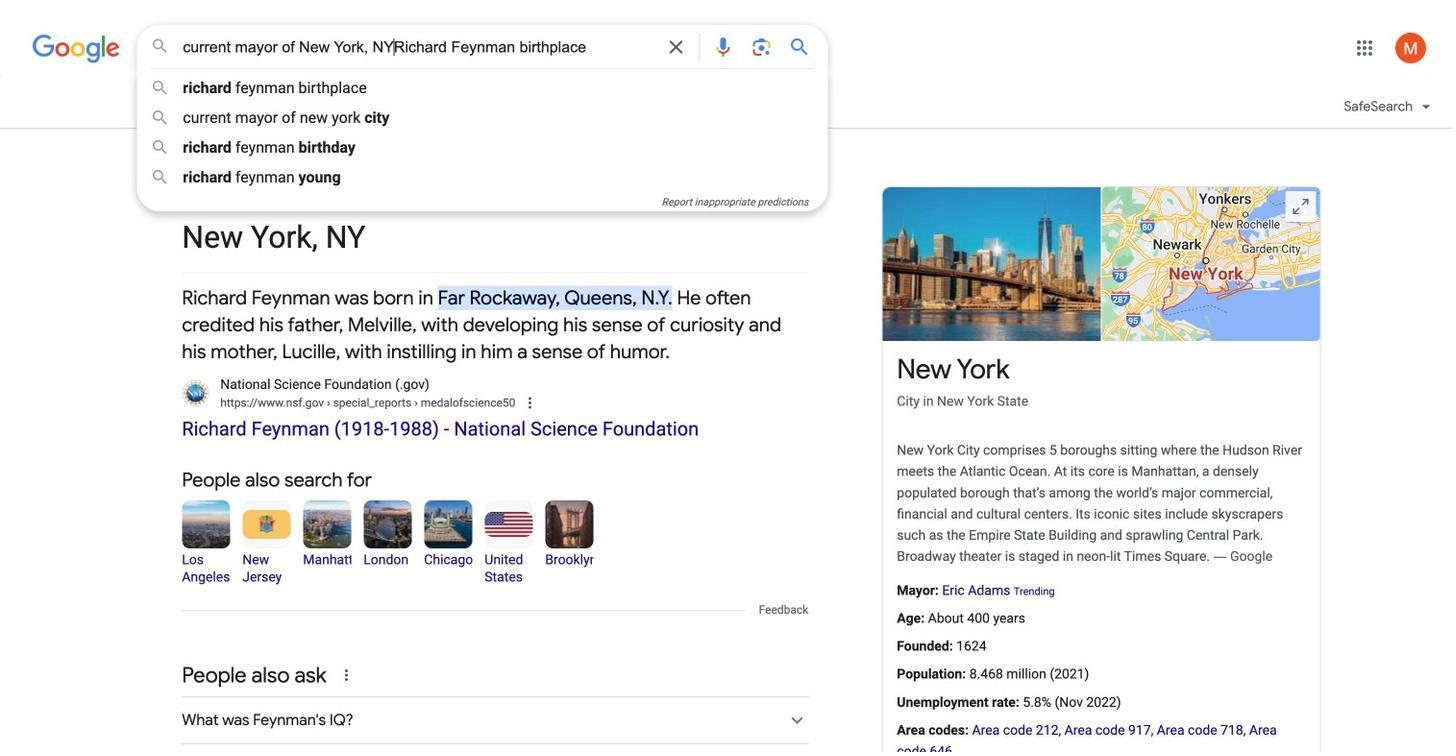 Task type: describe. For each thing, give the bounding box(es) containing it.
google image
[[32, 35, 120, 63]]

chicago image
[[424, 501, 472, 549]]

los angeles image
[[182, 501, 230, 549]]

new jersey image
[[243, 511, 291, 540]]

united states image
[[485, 513, 533, 538]]



Task type: vqa. For each thing, say whether or not it's contained in the screenshot.
bottom Driving icon
no



Task type: locate. For each thing, give the bounding box(es) containing it.
navigation
[[0, 85, 1454, 139]]

None search field
[[0, 24, 828, 212]]

london image
[[364, 501, 412, 549]]

None text field
[[220, 395, 516, 412], [324, 397, 516, 410], [220, 395, 516, 412], [324, 397, 516, 410]]

1 heading from the top
[[182, 187, 809, 219]]

heading
[[182, 187, 809, 219], [182, 468, 809, 493]]

2 heading from the top
[[182, 468, 809, 493]]

0 vertical spatial heading
[[182, 187, 809, 219]]

search by voice image
[[712, 36, 735, 59]]

brooklyn image
[[545, 501, 594, 549]]

list box
[[137, 73, 828, 192]]

map of new york image
[[1102, 188, 1320, 341]]

search by image image
[[750, 36, 773, 59]]

1 vertical spatial heading
[[182, 468, 809, 493]]

manhattan image
[[303, 501, 351, 549]]

Search text field
[[183, 37, 653, 61]]



